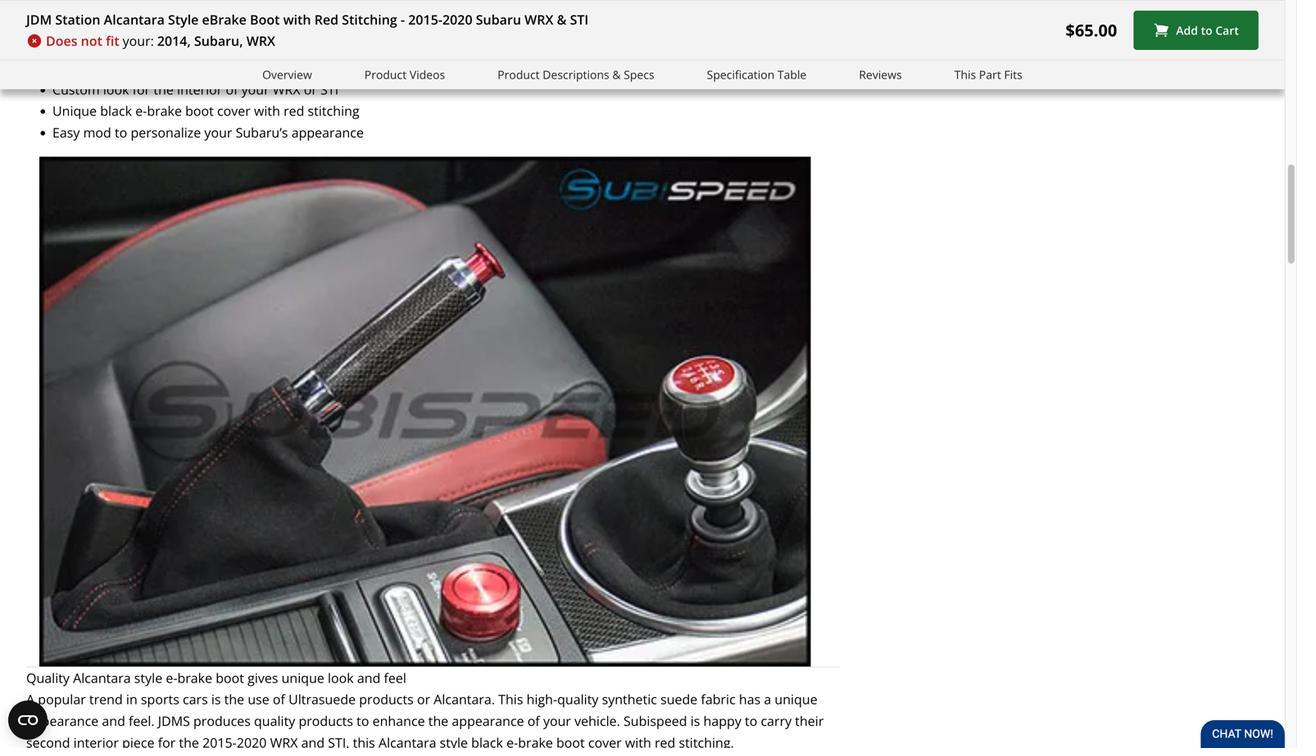 Task type: locate. For each thing, give the bounding box(es) containing it.
interior inside 'quality alcantara style e-brake boot gives unique look and feel a popular trend in sports cars is the use of ultrasuede products or alcantara. this high-quality synthetic suede fabric has a unique appearance and feel. jdms produces quality products to enhance the appearance of your vehicle. subispeed is happy to carry their second interior piece for the 2015-2020 wrx and sti, this alcantara style black e-brake boot cover with red stitching.'
[[73, 735, 119, 749]]

0 vertical spatial look
[[353, 37, 379, 55]]

2 horizontal spatial appearance
[[452, 713, 524, 731]]

1 horizontal spatial unique
[[775, 691, 817, 709]]

with
[[283, 11, 311, 28], [254, 102, 280, 120], [625, 735, 651, 749]]

cover
[[217, 102, 251, 120], [588, 735, 622, 749]]

0 horizontal spatial your
[[204, 124, 232, 141]]

has
[[739, 691, 761, 709]]

cover inside 'quality alcantara style e-brake boot gives unique look and feel a popular trend in sports cars is the use of ultrasuede products or alcantara. this high-quality synthetic suede fabric has a unique appearance and feel. jdms produces quality products to enhance the appearance of your vehicle. subispeed is happy to carry their second interior piece for the 2015-2020 wrx and sti, this alcantara style black e-brake boot cover with red stitching.'
[[588, 735, 622, 749]]

black
[[100, 102, 132, 120], [471, 735, 503, 749]]

sti
[[570, 11, 589, 28], [320, 81, 339, 98]]

interior inside highlights: high quality alcantara style fabric gives premium look and feel precision cut for great fitment custom look for the interior of your wrx or sti unique black e-brake boot cover with red stitching easy mod to personalize your subaru's appearance
[[177, 81, 222, 98]]

products up "enhance"
[[359, 691, 414, 709]]

product left descriptions
[[498, 67, 540, 82]]

2 vertical spatial quality
[[254, 713, 295, 731]]

fit
[[106, 32, 119, 50]]

or up "enhance"
[[417, 691, 430, 709]]

alcantara
[[104, 11, 165, 28], [129, 37, 186, 55], [73, 670, 131, 687], [379, 735, 436, 749]]

1 horizontal spatial fabric
[[701, 691, 736, 709]]

0 vertical spatial for
[[134, 59, 152, 77]]

2 product from the left
[[498, 67, 540, 82]]

2 vertical spatial look
[[328, 670, 354, 687]]

1 horizontal spatial black
[[471, 735, 503, 749]]

brake inside highlights: high quality alcantara style fabric gives premium look and feel precision cut for great fitment custom look for the interior of your wrx or sti unique black e-brake boot cover with red stitching easy mod to personalize your subaru's appearance
[[147, 102, 182, 120]]

to right the mod
[[115, 124, 127, 141]]

1 vertical spatial this
[[498, 691, 523, 709]]

1 horizontal spatial 2020
[[442, 11, 472, 28]]

2 vertical spatial of
[[528, 713, 540, 731]]

with up 'subaru's'
[[254, 102, 280, 120]]

or inside highlights: high quality alcantara style fabric gives premium look and feel precision cut for great fitment custom look for the interior of your wrx or sti unique black e-brake boot cover with red stitching easy mod to personalize your subaru's appearance
[[304, 81, 317, 98]]

0 horizontal spatial boot
[[185, 102, 214, 120]]

& up product descriptions & specs
[[557, 11, 567, 28]]

interior down fitment at the top left of the page
[[177, 81, 222, 98]]

appearance down popular
[[26, 713, 99, 731]]

cut
[[112, 59, 131, 77]]

quality up cut
[[84, 37, 125, 55]]

trend
[[89, 691, 123, 709]]

0 vertical spatial or
[[304, 81, 317, 98]]

2 vertical spatial your
[[543, 713, 571, 731]]

appearance down alcantara.
[[452, 713, 524, 731]]

for
[[134, 59, 152, 77], [132, 81, 150, 98], [158, 735, 176, 749]]

black down alcantara.
[[471, 735, 503, 749]]

fabric inside 'quality alcantara style e-brake boot gives unique look and feel a popular trend in sports cars is the use of ultrasuede products or alcantara. this high-quality synthetic suede fabric has a unique appearance and feel. jdms produces quality products to enhance the appearance of your vehicle. subispeed is happy to carry their second interior piece for the 2015-2020 wrx and sti, this alcantara style black e-brake boot cover with red stitching.'
[[701, 691, 736, 709]]

0 vertical spatial your
[[241, 81, 269, 98]]

0 vertical spatial black
[[100, 102, 132, 120]]

wrx right subaru
[[525, 11, 553, 28]]

brake down "high-"
[[518, 735, 553, 749]]

black up the mod
[[100, 102, 132, 120]]

1 horizontal spatial appearance
[[291, 124, 364, 141]]

reviews
[[859, 67, 902, 82]]

2 horizontal spatial boot
[[556, 735, 585, 749]]

quality up vehicle.
[[557, 691, 598, 709]]

& left 'specs'
[[612, 67, 621, 82]]

style
[[168, 11, 199, 28]]

alcantara.
[[434, 691, 495, 709]]

2 horizontal spatial with
[[625, 735, 651, 749]]

gives up use
[[248, 670, 278, 687]]

is right cars on the bottom of page
[[211, 691, 221, 709]]

0 horizontal spatial interior
[[73, 735, 119, 749]]

0 horizontal spatial black
[[100, 102, 132, 120]]

0 horizontal spatial cover
[[217, 102, 251, 120]]

1 horizontal spatial style
[[190, 37, 218, 55]]

product descriptions & specs
[[498, 67, 654, 82]]

2015-
[[408, 11, 442, 28], [202, 735, 237, 749]]

1 vertical spatial style
[[134, 670, 162, 687]]

custom
[[52, 81, 100, 98]]

1 vertical spatial &
[[612, 67, 621, 82]]

your up 'subaru's'
[[241, 81, 269, 98]]

2 vertical spatial brake
[[518, 735, 553, 749]]

unique up ultrasuede at the left of page
[[282, 670, 324, 687]]

style up fitment at the top left of the page
[[190, 37, 218, 55]]

alcantara up the great
[[129, 37, 186, 55]]

0 vertical spatial gives
[[259, 37, 290, 55]]

gives inside 'quality alcantara style e-brake boot gives unique look and feel a popular trend in sports cars is the use of ultrasuede products or alcantara. this high-quality synthetic suede fabric has a unique appearance and feel. jdms produces quality products to enhance the appearance of your vehicle. subispeed is happy to carry their second interior piece for the 2015-2020 wrx and sti, this alcantara style black e-brake boot cover with red stitching.'
[[248, 670, 278, 687]]

this
[[954, 67, 976, 82], [498, 691, 523, 709]]

overview
[[262, 67, 312, 82]]

1 vertical spatial black
[[471, 735, 503, 749]]

reviews link
[[859, 66, 902, 84]]

0 vertical spatial interior
[[177, 81, 222, 98]]

wrx left sti,
[[270, 735, 298, 749]]

1 horizontal spatial with
[[283, 11, 311, 28]]

0 horizontal spatial unique
[[282, 670, 324, 687]]

-
[[401, 11, 405, 28]]

0 horizontal spatial e-
[[135, 102, 147, 120]]

sti up stitching
[[320, 81, 339, 98]]

1 vertical spatial 2020
[[237, 735, 267, 749]]

look inside 'quality alcantara style e-brake boot gives unique look and feel a popular trend in sports cars is the use of ultrasuede products or alcantara. this high-quality synthetic suede fabric has a unique appearance and feel. jdms produces quality products to enhance the appearance of your vehicle. subispeed is happy to carry their second interior piece for the 2015-2020 wrx and sti, this alcantara style black e-brake boot cover with red stitching.'
[[328, 670, 354, 687]]

1 vertical spatial with
[[254, 102, 280, 120]]

1 horizontal spatial this
[[954, 67, 976, 82]]

1 vertical spatial 2015-
[[202, 735, 237, 749]]

2015- down produces at bottom left
[[202, 735, 237, 749]]

look for quality alcantara style e-brake boot gives unique look and feel a popular trend in sports cars is the use of ultrasuede products or alcantara. this high-quality synthetic suede fabric has a unique appearance and feel. jdms produces quality products to enhance the appearance of your vehicle. subispeed is happy to carry their second interior piece for the 2015-2020 wrx and sti, this alcantara style black e-brake boot cover with red stitching.
[[328, 670, 354, 687]]

e-
[[135, 102, 147, 120], [166, 670, 177, 687], [506, 735, 518, 749]]

0 horizontal spatial is
[[211, 691, 221, 709]]

appearance down stitching
[[291, 124, 364, 141]]

1 horizontal spatial of
[[273, 691, 285, 709]]

look
[[353, 37, 379, 55], [103, 81, 129, 98], [328, 670, 354, 687]]

videos
[[410, 67, 445, 82]]

for down jdms
[[158, 735, 176, 749]]

2020 inside 'quality alcantara style e-brake boot gives unique look and feel a popular trend in sports cars is the use of ultrasuede products or alcantara. this high-quality synthetic suede fabric has a unique appearance and feel. jdms produces quality products to enhance the appearance of your vehicle. subispeed is happy to carry their second interior piece for the 2015-2020 wrx and sti, this alcantara style black e-brake boot cover with red stitching.'
[[237, 735, 267, 749]]

fabric up happy
[[701, 691, 736, 709]]

wrx up 'subaru's'
[[273, 81, 300, 98]]

2 vertical spatial e-
[[506, 735, 518, 749]]

boot down vehicle.
[[556, 735, 585, 749]]

$65.00
[[1066, 19, 1117, 41]]

2020 left subaru
[[442, 11, 472, 28]]

1 horizontal spatial or
[[417, 691, 430, 709]]

look up ultrasuede at the left of page
[[328, 670, 354, 687]]

1 horizontal spatial product
[[498, 67, 540, 82]]

1 horizontal spatial boot
[[216, 670, 244, 687]]

stitching
[[342, 11, 397, 28]]

with left 'red'
[[283, 11, 311, 28]]

e- inside highlights: high quality alcantara style fabric gives premium look and feel precision cut for great fitment custom look for the interior of your wrx or sti unique black e-brake boot cover with red stitching easy mod to personalize your subaru's appearance
[[135, 102, 147, 120]]

0 vertical spatial 2015-
[[408, 11, 442, 28]]

0 horizontal spatial 2020
[[237, 735, 267, 749]]

suede
[[660, 691, 698, 709]]

with inside 'quality alcantara style e-brake boot gives unique look and feel a popular trend in sports cars is the use of ultrasuede products or alcantara. this high-quality synthetic suede fabric has a unique appearance and feel. jdms produces quality products to enhance the appearance of your vehicle. subispeed is happy to carry their second interior piece for the 2015-2020 wrx and sti, this alcantara style black e-brake boot cover with red stitching.'
[[625, 735, 651, 749]]

1 horizontal spatial feel
[[409, 37, 432, 55]]

0 horizontal spatial red
[[284, 102, 304, 120]]

0 horizontal spatial of
[[226, 81, 238, 98]]

of down "high-"
[[528, 713, 540, 731]]

style
[[190, 37, 218, 55], [134, 670, 162, 687], [440, 735, 468, 749]]

the inside highlights: high quality alcantara style fabric gives premium look and feel precision cut for great fitment custom look for the interior of your wrx or sti unique black e-brake boot cover with red stitching easy mod to personalize your subaru's appearance
[[154, 81, 174, 98]]

0 horizontal spatial &
[[557, 11, 567, 28]]

boot up 'personalize'
[[185, 102, 214, 120]]

boot up produces at bottom left
[[216, 670, 244, 687]]

product videos
[[364, 67, 445, 82]]

with down subispeed
[[625, 735, 651, 749]]

unique up their
[[775, 691, 817, 709]]

2 vertical spatial for
[[158, 735, 176, 749]]

overview link
[[262, 66, 312, 84]]

quality
[[84, 37, 125, 55], [557, 691, 598, 709], [254, 713, 295, 731]]

gives for boot
[[248, 670, 278, 687]]

2020 down produces at bottom left
[[237, 735, 267, 749]]

1 horizontal spatial interior
[[177, 81, 222, 98]]

gives inside highlights: high quality alcantara style fabric gives premium look and feel precision cut for great fitment custom look for the interior of your wrx or sti unique black e-brake boot cover with red stitching easy mod to personalize your subaru's appearance
[[259, 37, 290, 55]]

1 vertical spatial feel
[[384, 670, 406, 687]]

0 horizontal spatial products
[[299, 713, 353, 731]]

0 horizontal spatial style
[[134, 670, 162, 687]]

is
[[211, 691, 221, 709], [690, 713, 700, 731]]

and down the '-'
[[383, 37, 406, 55]]

to right add
[[1201, 22, 1212, 38]]

to
[[1201, 22, 1212, 38], [115, 124, 127, 141], [357, 713, 369, 731], [745, 713, 757, 731]]

style up sports
[[134, 670, 162, 687]]

0 vertical spatial with
[[283, 11, 311, 28]]

alcantara up your:
[[104, 11, 165, 28]]

product
[[364, 67, 407, 82], [498, 67, 540, 82]]

1 vertical spatial sti
[[320, 81, 339, 98]]

to up this
[[357, 713, 369, 731]]

2 horizontal spatial style
[[440, 735, 468, 749]]

1 horizontal spatial &
[[612, 67, 621, 82]]

fabric down ebrake at the top left of page
[[221, 37, 256, 55]]

highlights: high quality alcantara style fabric gives premium look and feel precision cut for great fitment custom look for the interior of your wrx or sti unique black e-brake boot cover with red stitching easy mod to personalize your subaru's appearance
[[39, 16, 432, 141]]

interior
[[177, 81, 222, 98], [73, 735, 119, 749]]

0 vertical spatial e-
[[135, 102, 147, 120]]

appearance inside highlights: high quality alcantara style fabric gives premium look and feel precision cut for great fitment custom look for the interior of your wrx or sti unique black e-brake boot cover with red stitching easy mod to personalize your subaru's appearance
[[291, 124, 364, 141]]

gives
[[259, 37, 290, 55], [248, 670, 278, 687]]

jdm
[[26, 11, 52, 28]]

0 vertical spatial unique
[[282, 670, 324, 687]]

brake
[[147, 102, 182, 120], [177, 670, 212, 687], [518, 735, 553, 749]]

2 horizontal spatial of
[[528, 713, 540, 731]]

1 horizontal spatial your
[[241, 81, 269, 98]]

2015- right the '-'
[[408, 11, 442, 28]]

boot
[[250, 11, 280, 28]]

0 vertical spatial products
[[359, 691, 414, 709]]

brake up 'personalize'
[[147, 102, 182, 120]]

feel up "enhance"
[[384, 670, 406, 687]]

your down "high-"
[[543, 713, 571, 731]]

look down stitching
[[353, 37, 379, 55]]

0 vertical spatial cover
[[217, 102, 251, 120]]

appearance
[[291, 124, 364, 141], [26, 713, 99, 731], [452, 713, 524, 731]]

1 vertical spatial products
[[299, 713, 353, 731]]

your left 'subaru's'
[[204, 124, 232, 141]]

red
[[314, 11, 339, 28]]

0 vertical spatial sti
[[570, 11, 589, 28]]

this inside 'quality alcantara style e-brake boot gives unique look and feel a popular trend in sports cars is the use of ultrasuede products or alcantara. this high-quality synthetic suede fabric has a unique appearance and feel. jdms produces quality products to enhance the appearance of your vehicle. subispeed is happy to carry their second interior piece for the 2015-2020 wrx and sti, this alcantara style black e-brake boot cover with red stitching.'
[[498, 691, 523, 709]]

products down ultrasuede at the left of page
[[299, 713, 353, 731]]

sti up descriptions
[[570, 11, 589, 28]]

of
[[226, 81, 238, 98], [273, 691, 285, 709], [528, 713, 540, 731]]

0 vertical spatial of
[[226, 81, 238, 98]]

feel for unique
[[384, 670, 406, 687]]

look down cut
[[103, 81, 129, 98]]

1 vertical spatial gives
[[248, 670, 278, 687]]

and
[[383, 37, 406, 55], [357, 670, 380, 687], [102, 713, 125, 731], [301, 735, 325, 749]]

quality down use
[[254, 713, 295, 731]]

1 horizontal spatial e-
[[166, 670, 177, 687]]

with inside highlights: high quality alcantara style fabric gives premium look and feel precision cut for great fitment custom look for the interior of your wrx or sti unique black e-brake boot cover with red stitching easy mod to personalize your subaru's appearance
[[254, 102, 280, 120]]

0 horizontal spatial product
[[364, 67, 407, 82]]

easy
[[52, 124, 80, 141]]

or up stitching
[[304, 81, 317, 98]]

of right use
[[273, 691, 285, 709]]

not
[[81, 32, 102, 50]]

1 vertical spatial cover
[[588, 735, 622, 749]]

of down fitment at the top left of the page
[[226, 81, 238, 98]]

feel inside highlights: high quality alcantara style fabric gives premium look and feel precision cut for great fitment custom look for the interior of your wrx or sti unique black e-brake boot cover with red stitching easy mod to personalize your subaru's appearance
[[409, 37, 432, 55]]

feel for premium
[[409, 37, 432, 55]]

0 vertical spatial style
[[190, 37, 218, 55]]

wrx
[[525, 11, 553, 28], [246, 32, 275, 50], [273, 81, 300, 98], [270, 735, 298, 749]]

0 horizontal spatial with
[[254, 102, 280, 120]]

0 vertical spatial is
[[211, 691, 221, 709]]

0 horizontal spatial this
[[498, 691, 523, 709]]

cart
[[1215, 22, 1239, 38]]

1 horizontal spatial cover
[[588, 735, 622, 749]]

red
[[284, 102, 304, 120], [655, 735, 675, 749]]

cover down vehicle.
[[588, 735, 622, 749]]

interior left piece
[[73, 735, 119, 749]]

cars
[[183, 691, 208, 709]]

&
[[557, 11, 567, 28], [612, 67, 621, 82]]

for inside 'quality alcantara style e-brake boot gives unique look and feel a popular trend in sports cars is the use of ultrasuede products or alcantara. this high-quality synthetic suede fabric has a unique appearance and feel. jdms produces quality products to enhance the appearance of your vehicle. subispeed is happy to carry their second interior piece for the 2015-2020 wrx and sti, this alcantara style black e-brake boot cover with red stitching.'
[[158, 735, 176, 749]]

1 vertical spatial or
[[417, 691, 430, 709]]

unique
[[282, 670, 324, 687], [775, 691, 817, 709]]

products
[[359, 691, 414, 709], [299, 713, 353, 731]]

1 vertical spatial interior
[[73, 735, 119, 749]]

0 vertical spatial red
[[284, 102, 304, 120]]

1 product from the left
[[364, 67, 407, 82]]

brake up cars on the bottom of page
[[177, 670, 212, 687]]

feel up "videos"
[[409, 37, 432, 55]]

red down overview link
[[284, 102, 304, 120]]

0 horizontal spatial fabric
[[221, 37, 256, 55]]

this
[[353, 735, 375, 749]]

this left part
[[954, 67, 976, 82]]

wrx inside 'quality alcantara style e-brake boot gives unique look and feel a popular trend in sports cars is the use of ultrasuede products or alcantara. this high-quality synthetic suede fabric has a unique appearance and feel. jdms produces quality products to enhance the appearance of your vehicle. subispeed is happy to carry their second interior piece for the 2015-2020 wrx and sti, this alcantara style black e-brake boot cover with red stitching.'
[[270, 735, 298, 749]]

the down alcantara.
[[428, 713, 448, 731]]

style down alcantara.
[[440, 735, 468, 749]]

1 vertical spatial is
[[690, 713, 700, 731]]

this left "high-"
[[498, 691, 523, 709]]

boot
[[185, 102, 214, 120], [216, 670, 244, 687], [556, 735, 585, 749]]

this part fits
[[954, 67, 1022, 82]]

for right cut
[[134, 59, 152, 77]]

unique
[[52, 102, 97, 120]]

the down the great
[[154, 81, 174, 98]]

quality alcantara style e-brake boot gives unique look and feel a popular trend in sports cars is the use of ultrasuede products or alcantara. this high-quality synthetic suede fabric has a unique appearance and feel. jdms produces quality products to enhance the appearance of your vehicle. subispeed is happy to carry their second interior piece for the 2015-2020 wrx and sti, this alcantara style black e-brake boot cover with red stitching.
[[26, 670, 824, 749]]

is up stitching.
[[690, 713, 700, 731]]

and up "enhance"
[[357, 670, 380, 687]]

subispeed alcantara style e-brake boot image
[[39, 157, 811, 667]]

fabric inside highlights: high quality alcantara style fabric gives premium look and feel precision cut for great fitment custom look for the interior of your wrx or sti unique black e-brake boot cover with red stitching easy mod to personalize your subaru's appearance
[[221, 37, 256, 55]]

gives down boot
[[259, 37, 290, 55]]

cover up 'subaru's'
[[217, 102, 251, 120]]

1 vertical spatial fabric
[[701, 691, 736, 709]]

for down your:
[[132, 81, 150, 98]]

0 vertical spatial fabric
[[221, 37, 256, 55]]

red down subispeed
[[655, 735, 675, 749]]

popular
[[38, 691, 86, 709]]

the
[[154, 81, 174, 98], [224, 691, 244, 709], [428, 713, 448, 731], [179, 735, 199, 749]]

or
[[304, 81, 317, 98], [417, 691, 430, 709]]

feel inside 'quality alcantara style e-brake boot gives unique look and feel a popular trend in sports cars is the use of ultrasuede products or alcantara. this high-quality synthetic suede fabric has a unique appearance and feel. jdms produces quality products to enhance the appearance of your vehicle. subispeed is happy to carry their second interior piece for the 2015-2020 wrx and sti, this alcantara style black e-brake boot cover with red stitching.'
[[384, 670, 406, 687]]

feel
[[409, 37, 432, 55], [384, 670, 406, 687]]

to down has
[[745, 713, 757, 731]]

product left "videos"
[[364, 67, 407, 82]]

style inside highlights: high quality alcantara style fabric gives premium look and feel precision cut for great fitment custom look for the interior of your wrx or sti unique black e-brake boot cover with red stitching easy mod to personalize your subaru's appearance
[[190, 37, 218, 55]]

0 vertical spatial boot
[[185, 102, 214, 120]]

table
[[778, 67, 807, 82]]

wrx down boot
[[246, 32, 275, 50]]



Task type: describe. For each thing, give the bounding box(es) containing it.
high-
[[527, 691, 557, 709]]

1 vertical spatial e-
[[166, 670, 177, 687]]

1 vertical spatial unique
[[775, 691, 817, 709]]

to inside highlights: high quality alcantara style fabric gives premium look and feel precision cut for great fitment custom look for the interior of your wrx or sti unique black e-brake boot cover with red stitching easy mod to personalize your subaru's appearance
[[115, 124, 127, 141]]

in
[[126, 691, 137, 709]]

product videos link
[[364, 66, 445, 84]]

subaru's
[[236, 124, 288, 141]]

to inside button
[[1201, 22, 1212, 38]]

black inside 'quality alcantara style e-brake boot gives unique look and feel a popular trend in sports cars is the use of ultrasuede products or alcantara. this high-quality synthetic suede fabric has a unique appearance and feel. jdms produces quality products to enhance the appearance of your vehicle. subispeed is happy to carry their second interior piece for the 2015-2020 wrx and sti, this alcantara style black e-brake boot cover with red stitching.'
[[471, 735, 503, 749]]

jdms
[[158, 713, 190, 731]]

quality inside highlights: high quality alcantara style fabric gives premium look and feel precision cut for great fitment custom look for the interior of your wrx or sti unique black e-brake boot cover with red stitching easy mod to personalize your subaru's appearance
[[84, 37, 125, 55]]

highlights:
[[39, 16, 109, 33]]

stitching.
[[679, 735, 734, 749]]

and inside highlights: high quality alcantara style fabric gives premium look and feel precision cut for great fitment custom look for the interior of your wrx or sti unique black e-brake boot cover with red stitching easy mod to personalize your subaru's appearance
[[383, 37, 406, 55]]

station
[[55, 11, 100, 28]]

and down trend
[[102, 713, 125, 731]]

ebrake
[[202, 11, 247, 28]]

alcantara inside highlights: high quality alcantara style fabric gives premium look and feel precision cut for great fitment custom look for the interior of your wrx or sti unique black e-brake boot cover with red stitching easy mod to personalize your subaru's appearance
[[129, 37, 186, 55]]

2 vertical spatial boot
[[556, 735, 585, 749]]

gives for fabric
[[259, 37, 290, 55]]

1 horizontal spatial is
[[690, 713, 700, 731]]

1 vertical spatial quality
[[557, 691, 598, 709]]

1 horizontal spatial products
[[359, 691, 414, 709]]

sti,
[[328, 735, 349, 749]]

feel.
[[129, 713, 155, 731]]

subispeed
[[624, 713, 687, 731]]

2 vertical spatial style
[[440, 735, 468, 749]]

descriptions
[[543, 67, 609, 82]]

produces
[[193, 713, 251, 731]]

red inside highlights: high quality alcantara style fabric gives premium look and feel precision cut for great fitment custom look for the interior of your wrx or sti unique black e-brake boot cover with red stitching easy mod to personalize your subaru's appearance
[[284, 102, 304, 120]]

product for product videos
[[364, 67, 407, 82]]

specification
[[707, 67, 775, 82]]

premium
[[293, 37, 350, 55]]

happy
[[703, 713, 741, 731]]

sports
[[141, 691, 179, 709]]

specification table link
[[707, 66, 807, 84]]

0 vertical spatial 2020
[[442, 11, 472, 28]]

their
[[795, 713, 824, 731]]

and left sti,
[[301, 735, 325, 749]]

1 horizontal spatial quality
[[254, 713, 295, 731]]

specification table
[[707, 67, 807, 82]]

alcantara down "enhance"
[[379, 735, 436, 749]]

wrx inside highlights: high quality alcantara style fabric gives premium look and feel precision cut for great fitment custom look for the interior of your wrx or sti unique black e-brake boot cover with red stitching easy mod to personalize your subaru's appearance
[[273, 81, 300, 98]]

alcantara up trend
[[73, 670, 131, 687]]

use
[[248, 691, 269, 709]]

carry
[[761, 713, 792, 731]]

this part fits link
[[954, 66, 1022, 84]]

your inside 'quality alcantara style e-brake boot gives unique look and feel a popular trend in sports cars is the use of ultrasuede products or alcantara. this high-quality synthetic suede fabric has a unique appearance and feel. jdms produces quality products to enhance the appearance of your vehicle. subispeed is happy to carry their second interior piece for the 2015-2020 wrx and sti, this alcantara style black e-brake boot cover with red stitching.'
[[543, 713, 571, 731]]

personalize
[[131, 124, 201, 141]]

fits
[[1004, 67, 1022, 82]]

black inside highlights: high quality alcantara style fabric gives premium look and feel precision cut for great fitment custom look for the interior of your wrx or sti unique black e-brake boot cover with red stitching easy mod to personalize your subaru's appearance
[[100, 102, 132, 120]]

subaru
[[476, 11, 521, 28]]

subaru,
[[194, 32, 243, 50]]

or inside 'quality alcantara style e-brake boot gives unique look and feel a popular trend in sports cars is the use of ultrasuede products or alcantara. this high-quality synthetic suede fabric has a unique appearance and feel. jdms produces quality products to enhance the appearance of your vehicle. subispeed is happy to carry their second interior piece for the 2015-2020 wrx and sti, this alcantara style black e-brake boot cover with red stitching.'
[[417, 691, 430, 709]]

add to cart button
[[1134, 11, 1259, 50]]

piece
[[122, 735, 154, 749]]

specs
[[624, 67, 654, 82]]

boot inside highlights: high quality alcantara style fabric gives premium look and feel precision cut for great fitment custom look for the interior of your wrx or sti unique black e-brake boot cover with red stitching easy mod to personalize your subaru's appearance
[[185, 102, 214, 120]]

2014,
[[157, 32, 191, 50]]

high
[[52, 37, 81, 55]]

0 vertical spatial &
[[557, 11, 567, 28]]

open widget image
[[8, 701, 48, 741]]

stitching
[[308, 102, 359, 120]]

1 vertical spatial look
[[103, 81, 129, 98]]

quality
[[26, 670, 70, 687]]

1 vertical spatial boot
[[216, 670, 244, 687]]

jdm station alcantara style ebrake boot with red stitching - 2015-2020 subaru wrx & sti
[[26, 11, 589, 28]]

red inside 'quality alcantara style e-brake boot gives unique look and feel a popular trend in sports cars is the use of ultrasuede products or alcantara. this high-quality synthetic suede fabric has a unique appearance and feel. jdms produces quality products to enhance the appearance of your vehicle. subispeed is happy to carry their second interior piece for the 2015-2020 wrx and sti, this alcantara style black e-brake boot cover with red stitching.'
[[655, 735, 675, 749]]

great
[[155, 59, 187, 77]]

product for product descriptions & specs
[[498, 67, 540, 82]]

2015- inside 'quality alcantara style e-brake boot gives unique look and feel a popular trend in sports cars is the use of ultrasuede products or alcantara. this high-quality synthetic suede fabric has a unique appearance and feel. jdms produces quality products to enhance the appearance of your vehicle. subispeed is happy to carry their second interior piece for the 2015-2020 wrx and sti, this alcantara style black e-brake boot cover with red stitching.'
[[202, 735, 237, 749]]

add
[[1176, 22, 1198, 38]]

part
[[979, 67, 1001, 82]]

mod
[[83, 124, 111, 141]]

the left use
[[224, 691, 244, 709]]

2 horizontal spatial e-
[[506, 735, 518, 749]]

vehicle.
[[574, 713, 620, 731]]

product descriptions & specs link
[[498, 66, 654, 84]]

1 horizontal spatial sti
[[570, 11, 589, 28]]

does
[[46, 32, 77, 50]]

enhance
[[373, 713, 425, 731]]

cover inside highlights: high quality alcantara style fabric gives premium look and feel precision cut for great fitment custom look for the interior of your wrx or sti unique black e-brake boot cover with red stitching easy mod to personalize your subaru's appearance
[[217, 102, 251, 120]]

1 horizontal spatial 2015-
[[408, 11, 442, 28]]

does not fit your: 2014, subaru, wrx
[[46, 32, 275, 50]]

1 vertical spatial brake
[[177, 670, 212, 687]]

a
[[764, 691, 771, 709]]

sti inside highlights: high quality alcantara style fabric gives premium look and feel precision cut for great fitment custom look for the interior of your wrx or sti unique black e-brake boot cover with red stitching easy mod to personalize your subaru's appearance
[[320, 81, 339, 98]]

of inside highlights: high quality alcantara style fabric gives premium look and feel precision cut for great fitment custom look for the interior of your wrx or sti unique black e-brake boot cover with red stitching easy mod to personalize your subaru's appearance
[[226, 81, 238, 98]]

ultrasuede
[[288, 691, 356, 709]]

look for highlights: high quality alcantara style fabric gives premium look and feel precision cut for great fitment custom look for the interior of your wrx or sti unique black e-brake boot cover with red stitching easy mod to personalize your subaru's appearance
[[353, 37, 379, 55]]

the down jdms
[[179, 735, 199, 749]]

add to cart
[[1176, 22, 1239, 38]]

your:
[[123, 32, 154, 50]]

fitment
[[190, 59, 235, 77]]

second
[[26, 735, 70, 749]]

synthetic
[[602, 691, 657, 709]]

1 vertical spatial for
[[132, 81, 150, 98]]

precision
[[52, 59, 108, 77]]

0 horizontal spatial appearance
[[26, 713, 99, 731]]

a
[[26, 691, 35, 709]]

0 vertical spatial this
[[954, 67, 976, 82]]



Task type: vqa. For each thing, say whether or not it's contained in the screenshot.
pay in full or in 4 interest-free installments of $21.38 .
no



